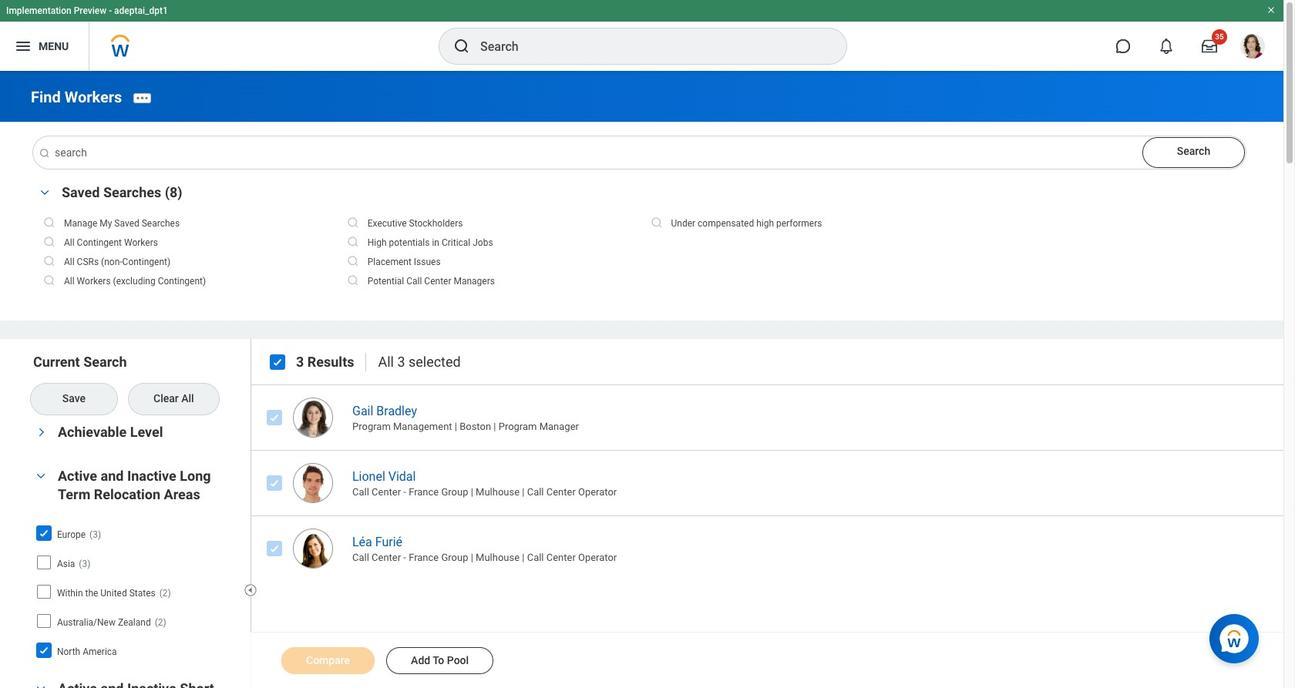 Task type: vqa. For each thing, say whether or not it's contained in the screenshot.
1st Calendar User Solid icon from the top of the Navigation Pane region
no



Task type: locate. For each thing, give the bounding box(es) containing it.
manage
[[64, 218, 97, 229]]

chevron down image
[[35, 183, 54, 198], [32, 471, 50, 482]]

searches up manage my saved searches
[[103, 184, 161, 200]]

csrs
[[77, 257, 99, 267]]

search image
[[42, 216, 56, 230], [650, 216, 664, 230], [346, 235, 360, 249], [42, 254, 56, 268], [346, 254, 360, 268], [42, 274, 56, 288]]

profile logan mcneil image
[[1241, 34, 1266, 62]]

saved searches (8)
[[62, 184, 183, 200]]

france for furié
[[409, 552, 439, 564]]

workers down 'csrs'
[[77, 276, 111, 287]]

within the united states
[[57, 588, 156, 599]]

operator inside lionel vidal list item
[[578, 487, 617, 498]]

lionel
[[352, 469, 385, 484]]

1 france from the top
[[409, 487, 439, 498]]

(2) right zealand
[[155, 617, 166, 628]]

1 horizontal spatial search
[[1177, 145, 1211, 157]]

1 horizontal spatial saved
[[114, 218, 139, 229]]

(3) right asia
[[79, 559, 91, 570]]

0 vertical spatial searches
[[103, 184, 161, 200]]

mulhouse inside lionel vidal list item
[[476, 487, 520, 498]]

search image inside all csrs (non-contingent) link
[[42, 254, 56, 268]]

current
[[33, 354, 80, 370]]

states
[[129, 588, 156, 599]]

bradley
[[377, 404, 417, 418]]

1 vertical spatial (3)
[[79, 559, 91, 570]]

potentials
[[389, 237, 430, 248]]

1 vertical spatial saved
[[114, 218, 139, 229]]

2 call center - france group   |   mulhouse   |   call center operator from the top
[[352, 552, 617, 564]]

justify image
[[14, 37, 32, 56]]

lionel vidal list item
[[251, 450, 1296, 516]]

1 vertical spatial france
[[409, 552, 439, 564]]

achievable
[[58, 424, 127, 440]]

all left 'csrs'
[[64, 257, 75, 267]]

3
[[296, 354, 304, 370], [397, 354, 405, 370]]

contingent) down all csrs (non-contingent) link
[[158, 276, 206, 287]]

1 horizontal spatial program
[[499, 421, 537, 433]]

check small image inside active and inactive long term relocation areas tree
[[35, 525, 53, 543]]

search image inside potential call center managers link
[[346, 274, 360, 288]]

2 operator from the top
[[578, 552, 617, 564]]

chevron down image down search icon at the left top of the page
[[35, 183, 54, 198]]

contingent) up all workers (excluding contingent)
[[122, 257, 171, 267]]

1 vertical spatial -
[[404, 487, 406, 498]]

search inside filter search box
[[83, 354, 127, 370]]

1 group from the top
[[441, 487, 468, 498]]

saved up manage
[[62, 184, 100, 200]]

check small image for 3 results
[[268, 353, 287, 372]]

0 vertical spatial chevron down image
[[36, 423, 47, 442]]

1 mulhouse from the top
[[476, 487, 520, 498]]

léa furié list item
[[251, 516, 1296, 581]]

group inside léa furié list item
[[441, 552, 468, 564]]

australia/new zealand
[[57, 617, 151, 628]]

3 left results
[[296, 354, 304, 370]]

high
[[757, 218, 774, 229]]

search image for under compensated high performers
[[650, 216, 664, 230]]

searches
[[103, 184, 161, 200], [142, 218, 180, 229]]

all csrs (non-contingent)
[[64, 257, 171, 267]]

2 group from the top
[[441, 552, 468, 564]]

saved right my at the top left
[[114, 218, 139, 229]]

1 vertical spatial operator
[[578, 552, 617, 564]]

chevron down image for saved
[[35, 183, 54, 198]]

program left "manager"
[[499, 421, 537, 433]]

2 vertical spatial -
[[404, 552, 406, 564]]

contingent) for all workers (excluding contingent)
[[158, 276, 206, 287]]

search image inside high potentials in critical jobs 'link'
[[346, 235, 360, 249]]

0 vertical spatial call center - france group   |   mulhouse   |   call center operator
[[352, 487, 617, 498]]

find workers element
[[31, 88, 122, 106]]

saved
[[62, 184, 100, 200], [114, 218, 139, 229]]

0 horizontal spatial search
[[83, 354, 127, 370]]

furié
[[375, 535, 403, 550]]

1 vertical spatial check small image
[[265, 474, 284, 492]]

france inside léa furié list item
[[409, 552, 439, 564]]

2 3 from the left
[[397, 354, 405, 370]]

add to pool
[[411, 655, 469, 667]]

search image inside executive stockholders link
[[346, 216, 360, 230]]

lionel vidal
[[352, 469, 416, 484]]

saved inside manage my saved searches link
[[114, 218, 139, 229]]

search image inside placement issues link
[[346, 254, 360, 268]]

35 button
[[1193, 29, 1228, 63]]

1 vertical spatial group
[[441, 552, 468, 564]]

1 call center - france group   |   mulhouse   |   call center operator from the top
[[352, 487, 617, 498]]

mulhouse inside léa furié list item
[[476, 552, 520, 564]]

- for léa furié
[[404, 552, 406, 564]]

0 horizontal spatial saved
[[62, 184, 100, 200]]

0 vertical spatial chevron down image
[[35, 183, 54, 198]]

mulhouse for léa furié
[[476, 552, 520, 564]]

1 vertical spatial contingent)
[[158, 276, 206, 287]]

gail bradley link
[[352, 401, 417, 418]]

3 left selected
[[397, 354, 405, 370]]

2 vertical spatial workers
[[77, 276, 111, 287]]

areas
[[164, 486, 200, 503]]

- inside léa furié list item
[[404, 552, 406, 564]]

call center - france group   |   mulhouse   |   call center operator inside léa furié list item
[[352, 552, 617, 564]]

find workers main content
[[0, 71, 1296, 689]]

0 vertical spatial (3)
[[90, 530, 101, 540]]

(excluding
[[113, 276, 156, 287]]

0 horizontal spatial 3
[[296, 354, 304, 370]]

all right clear
[[181, 392, 194, 405]]

all
[[64, 237, 75, 248], [64, 257, 75, 267], [64, 276, 75, 287], [378, 354, 394, 370], [181, 392, 194, 405]]

0 vertical spatial workers
[[65, 88, 122, 106]]

all inside button
[[181, 392, 194, 405]]

executive stockholders
[[368, 218, 463, 229]]

check small image inside léa furié list item
[[265, 539, 284, 558]]

léa furié
[[352, 535, 403, 550]]

contingent)
[[122, 257, 171, 267], [158, 276, 206, 287]]

implementation
[[6, 5, 71, 16]]

1 vertical spatial mulhouse
[[476, 552, 520, 564]]

search image for executive stockholders
[[346, 216, 360, 230]]

call center - france group   |   mulhouse   |   call center operator inside lionel vidal list item
[[352, 487, 617, 498]]

1 vertical spatial search
[[83, 354, 127, 370]]

chevron down image
[[36, 423, 47, 442], [32, 684, 50, 689]]

1 vertical spatial (2)
[[155, 617, 166, 628]]

my
[[100, 218, 112, 229]]

notifications large image
[[1159, 39, 1175, 54]]

search image for placement issues
[[346, 254, 360, 268]]

0 horizontal spatial program
[[352, 421, 391, 433]]

(2) right states
[[159, 588, 171, 599]]

check small image inside lionel vidal list item
[[265, 474, 284, 492]]

group inside lionel vidal list item
[[441, 487, 468, 498]]

boston
[[460, 421, 491, 433]]

0 vertical spatial (2)
[[159, 588, 171, 599]]

placement issues
[[368, 257, 441, 267]]

all for all workers (excluding contingent)
[[64, 276, 75, 287]]

call center - france group   |   mulhouse   |   call center operator
[[352, 487, 617, 498], [352, 552, 617, 564]]

search image inside under compensated high performers link
[[650, 216, 664, 230]]

0 vertical spatial search
[[1177, 145, 1211, 157]]

clear
[[153, 392, 179, 405]]

0 vertical spatial mulhouse
[[476, 487, 520, 498]]

1 vertical spatial chevron down image
[[32, 471, 50, 482]]

contingent) for all csrs (non-contingent)
[[122, 257, 171, 267]]

2 mulhouse from the top
[[476, 552, 520, 564]]

chevron down image for active
[[32, 471, 50, 482]]

inactive
[[127, 468, 176, 484]]

all down all csrs (non-contingent)
[[64, 276, 75, 287]]

search image
[[39, 147, 51, 159]]

saved searches (8) group
[[31, 177, 1253, 291]]

chevron down image left active
[[32, 471, 50, 482]]

search image inside all contingent workers link
[[42, 235, 56, 249]]

call center - france group   |   mulhouse   |   call center operator for lionel vidal
[[352, 487, 617, 498]]

1 vertical spatial call center - france group   |   mulhouse   |   call center operator
[[352, 552, 617, 564]]

(8)
[[165, 184, 183, 200]]

save
[[62, 392, 86, 405]]

gail
[[352, 404, 374, 418]]

france
[[409, 487, 439, 498], [409, 552, 439, 564]]

searches down (8) at the top left
[[142, 218, 180, 229]]

workers down manage my saved searches
[[124, 237, 158, 248]]

(2) for australia/new zealand
[[155, 617, 166, 628]]

- inside lionel vidal list item
[[404, 487, 406, 498]]

search image inside "all workers (excluding contingent)" link
[[42, 274, 56, 288]]

implementation preview -   adeptai_dpt1
[[6, 5, 168, 16]]

north
[[57, 647, 80, 658]]

managers
[[454, 276, 495, 287]]

0 vertical spatial france
[[409, 487, 439, 498]]

france inside lionel vidal list item
[[409, 487, 439, 498]]

issues
[[414, 257, 441, 267]]

preview
[[74, 5, 107, 16]]

high potentials in critical jobs
[[368, 237, 493, 248]]

0 vertical spatial contingent)
[[122, 257, 171, 267]]

operator inside léa furié list item
[[578, 552, 617, 564]]

1 operator from the top
[[578, 487, 617, 498]]

program down "gail"
[[352, 421, 391, 433]]

(3) right europe
[[90, 530, 101, 540]]

0 vertical spatial check small image
[[265, 408, 284, 427]]

compensated
[[698, 218, 754, 229]]

workers for all workers (excluding contingent)
[[77, 276, 111, 287]]

search
[[1177, 145, 1211, 157], [83, 354, 127, 370]]

close environment banner image
[[1267, 5, 1276, 15]]

check small image inside gail bradley list item
[[265, 408, 284, 427]]

relocation
[[94, 486, 160, 503]]

under
[[671, 218, 696, 229]]

zealand
[[118, 617, 151, 628]]

all down manage
[[64, 237, 75, 248]]

Search search field
[[31, 136, 1246, 169]]

0 vertical spatial operator
[[578, 487, 617, 498]]

- inside "menu" banner
[[109, 5, 112, 16]]

all csrs (non-contingent) link
[[35, 253, 346, 272]]

high
[[368, 237, 387, 248]]

program
[[352, 421, 391, 433], [499, 421, 537, 433]]

mulhouse
[[476, 487, 520, 498], [476, 552, 520, 564]]

0 vertical spatial group
[[441, 487, 468, 498]]

all up gail bradley link
[[378, 354, 394, 370]]

1 horizontal spatial 3
[[397, 354, 405, 370]]

manager
[[540, 421, 579, 433]]

search image
[[453, 37, 471, 56], [346, 216, 360, 230], [42, 235, 56, 249], [346, 274, 360, 288]]

chevron down image inside the saved searches (8) group
[[35, 183, 54, 198]]

2 vertical spatial check small image
[[35, 642, 53, 661]]

active and inactive long term relocation areas tree
[[35, 521, 238, 665]]

find workers
[[31, 88, 122, 106]]

achievable level button
[[58, 424, 163, 440]]

management
[[393, 421, 452, 433]]

|
[[455, 421, 457, 433], [494, 421, 496, 433], [471, 487, 473, 498], [522, 487, 525, 498], [471, 552, 473, 564], [522, 552, 525, 564]]

executive stockholders link
[[338, 214, 650, 233]]

(2) for within the united states
[[159, 588, 171, 599]]

0 vertical spatial -
[[109, 5, 112, 16]]

2 france from the top
[[409, 552, 439, 564]]

workers right find
[[65, 88, 122, 106]]

check small image
[[268, 353, 287, 372], [35, 525, 53, 543], [265, 539, 284, 558]]

check small image
[[265, 408, 284, 427], [265, 474, 284, 492], [35, 642, 53, 661]]

add
[[411, 655, 430, 667]]

within
[[57, 588, 83, 599]]

placement issues link
[[338, 253, 650, 272]]

all for all csrs (non-contingent)
[[64, 257, 75, 267]]

menu button
[[0, 22, 89, 71]]

center
[[424, 276, 452, 287], [372, 487, 401, 498], [547, 487, 576, 498], [372, 552, 401, 564], [547, 552, 576, 564]]

search inside button
[[1177, 145, 1211, 157]]



Task type: describe. For each thing, give the bounding box(es) containing it.
1 3 from the left
[[296, 354, 304, 370]]

potential call center managers
[[368, 276, 495, 287]]

(3) for asia
[[79, 559, 91, 570]]

filter search field
[[31, 353, 253, 689]]

program management   |   boston   |   program manager
[[352, 421, 579, 433]]

saved searches (8) button
[[62, 184, 183, 200]]

clear all button
[[129, 384, 219, 415]]

and
[[101, 468, 124, 484]]

america
[[83, 647, 117, 658]]

results
[[308, 354, 354, 370]]

search button
[[1143, 137, 1246, 168]]

menu
[[39, 40, 69, 52]]

under compensated high performers link
[[642, 214, 953, 233]]

- for lionel vidal
[[404, 487, 406, 498]]

adeptai_dpt1
[[114, 5, 168, 16]]

1 program from the left
[[352, 421, 391, 433]]

all contingent workers link
[[35, 233, 346, 253]]

term
[[58, 486, 90, 503]]

under compensated high performers
[[671, 218, 822, 229]]

call center - france group   |   mulhouse   |   call center operator for léa furié
[[352, 552, 617, 564]]

add to pool button
[[386, 648, 494, 675]]

Find Workers text field
[[33, 136, 1246, 169]]

search image for manage my saved searches
[[42, 216, 56, 230]]

1 vertical spatial searches
[[142, 218, 180, 229]]

check small image inside active and inactive long term relocation areas tree
[[35, 642, 53, 661]]

find
[[31, 88, 61, 106]]

united
[[101, 588, 127, 599]]

center inside the saved searches (8) group
[[424, 276, 452, 287]]

gail bradley list item
[[251, 384, 1296, 450]]

léa
[[352, 535, 372, 550]]

vidal
[[389, 469, 416, 484]]

call inside the saved searches (8) group
[[407, 276, 422, 287]]

inbox large image
[[1202, 39, 1218, 54]]

search image for all contingent workers
[[42, 235, 56, 249]]

lionel vidal link
[[352, 466, 416, 484]]

save button
[[31, 384, 117, 415]]

gail bradley
[[352, 404, 417, 418]]

manage my saved searches link
[[35, 214, 346, 233]]

search image for high potentials in critical jobs
[[346, 235, 360, 249]]

all for all 3 selected
[[378, 354, 394, 370]]

workers for find workers
[[65, 88, 122, 106]]

1 vertical spatial chevron down image
[[32, 684, 50, 689]]

operator for vidal
[[578, 487, 617, 498]]

france for vidal
[[409, 487, 439, 498]]

active
[[58, 468, 97, 484]]

high potentials in critical jobs link
[[338, 233, 650, 253]]

group for lionel vidal
[[441, 487, 468, 498]]

all workers (excluding contingent) link
[[35, 272, 346, 291]]

asia
[[57, 559, 75, 570]]

contingent
[[77, 237, 122, 248]]

1 vertical spatial workers
[[124, 237, 158, 248]]

check small image for (3)
[[35, 525, 53, 543]]

menu banner
[[0, 0, 1284, 71]]

performers
[[777, 218, 822, 229]]

executive
[[368, 218, 407, 229]]

all for all contingent workers
[[64, 237, 75, 248]]

achievable level
[[58, 424, 163, 440]]

in
[[432, 237, 440, 248]]

active and inactive long term relocation areas group
[[31, 466, 243, 668]]

search image for all csrs (non-contingent)
[[42, 254, 56, 268]]

check small image for gail bradley
[[265, 408, 284, 427]]

search image inside "menu" banner
[[453, 37, 471, 56]]

2 program from the left
[[499, 421, 537, 433]]

3 results
[[296, 354, 354, 370]]

long
[[180, 468, 211, 484]]

all 3 selected
[[378, 354, 461, 370]]

clear all
[[153, 392, 194, 405]]

(3) for europe
[[90, 530, 101, 540]]

(non-
[[101, 257, 122, 267]]

australia/new
[[57, 617, 116, 628]]

potential call center managers link
[[338, 272, 650, 291]]

critical
[[442, 237, 471, 248]]

stockholders
[[409, 218, 463, 229]]

jobs
[[473, 237, 493, 248]]

selected
[[409, 354, 461, 370]]

all workers (excluding contingent)
[[64, 276, 206, 287]]

the
[[85, 588, 98, 599]]

check small image for lionel vidal
[[265, 474, 284, 492]]

group for léa furié
[[441, 552, 468, 564]]

potential
[[368, 276, 404, 287]]

current search
[[33, 354, 127, 370]]

léa furié link
[[352, 532, 403, 550]]

Search Workday  search field
[[480, 29, 815, 63]]

35
[[1216, 32, 1225, 41]]

to
[[433, 655, 444, 667]]

all contingent workers
[[64, 237, 158, 248]]

mulhouse for lionel vidal
[[476, 487, 520, 498]]

level
[[130, 424, 163, 440]]

pool
[[447, 655, 469, 667]]

placement
[[368, 257, 412, 267]]

search image for all workers (excluding contingent)
[[42, 274, 56, 288]]

search image for potential call center managers
[[346, 274, 360, 288]]

operator for furié
[[578, 552, 617, 564]]

0 vertical spatial saved
[[62, 184, 100, 200]]

active and inactive long term relocation areas button
[[58, 468, 211, 503]]

europe
[[57, 530, 86, 540]]



